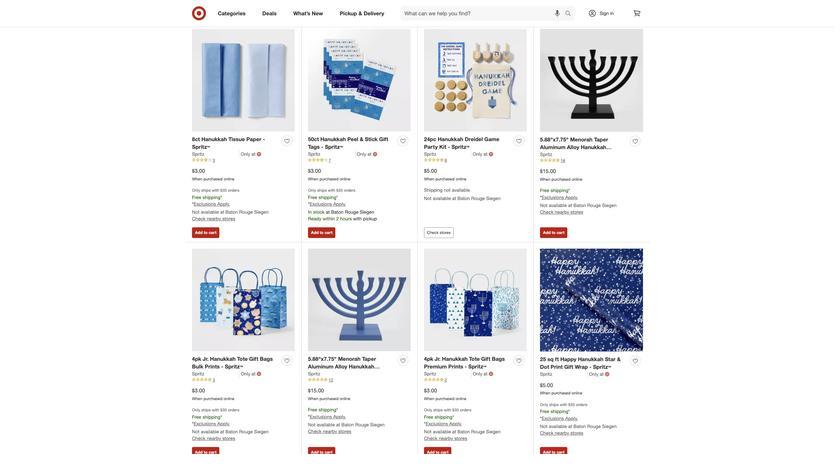 Task type: locate. For each thing, give the bounding box(es) containing it.
shipping inside only ships with $35 orders free shipping * * exclusions apply. in stock at  baton rouge siegen ready within 2 hours with pickup
[[319, 195, 337, 200]]

orders inside only ships with $35 orders free shipping * * exclusions apply. in stock at  baton rouge siegen ready within 2 hours with pickup
[[344, 188, 356, 193]]

4pk for 4pk  jr. hanukkah tote gift bags premium prints - spritz™
[[424, 356, 433, 363]]

$5.00 when purchased online down print
[[540, 382, 583, 396]]

only at ¬ down game
[[473, 151, 493, 158]]

2 add to cart from the left
[[311, 230, 333, 235]]

spritz™ inside 5.88"x7.75" menorah taper aluminum alloy hanukkah menorah black - spritz™
[[584, 152, 602, 158]]

- right black
[[580, 152, 582, 158]]

1 horizontal spatial add
[[311, 230, 319, 235]]

50ct hanukkah peel & stick gift tags - spritz™ link
[[308, 136, 395, 151]]

0 vertical spatial 2
[[336, 216, 339, 222]]

spritz down party at right top
[[424, 151, 436, 157]]

what's
[[293, 10, 310, 17]]

bags inside the 4pk  jr. hanukkah tote gift bags premium prints - spritz™
[[492, 356, 505, 363]]

- inside 8ct hanukkah tissue paper - spritz™
[[263, 136, 265, 143]]

taper
[[594, 136, 608, 143], [362, 356, 376, 363]]

24pc hanukkah dreidel game party kit - spritz™ link
[[424, 136, 511, 151]]

only at ¬ down star
[[589, 371, 610, 378]]

rouge inside shipping not available not available at baton rouge siegen
[[471, 196, 485, 202]]

purchased for 5.88"x7.75" menorah taper aluminum alloy hanukkah menorah black - spritz™
[[552, 177, 571, 182]]

0 vertical spatial 3
[[213, 158, 215, 163]]

0 vertical spatial aluminum
[[540, 144, 566, 151]]

spritz link up the 7
[[308, 151, 356, 158]]

$5.00 when purchased online for dot
[[540, 382, 583, 396]]

taper up 12 link
[[362, 356, 376, 363]]

$5.00 down dot
[[540, 382, 553, 389]]

alloy inside 5.88"x7.75" menorah taper aluminum alloy hanukkah menorah black - spritz™
[[567, 144, 580, 151]]

tote inside 4pk  jr. hanukkah tote gift bags bulk prints - spritz™
[[237, 356, 248, 363]]

purchased for 24pc hanukkah dreidel game party kit - spritz™
[[436, 177, 455, 182]]

add for 8ct hanukkah tissue paper - spritz™
[[195, 230, 203, 235]]

when for 4pk  jr. hanukkah tote gift bags bulk prints - spritz™
[[192, 397, 202, 402]]

2 prints from the left
[[448, 364, 463, 370]]

jr. up premium
[[435, 356, 441, 363]]

1 horizontal spatial jr.
[[435, 356, 441, 363]]

stores
[[571, 210, 583, 215], [222, 216, 235, 222], [440, 230, 451, 235], [338, 429, 351, 435], [571, 431, 583, 437], [222, 436, 235, 442], [455, 436, 467, 442]]

- right paper
[[263, 136, 265, 143]]

nearby
[[555, 210, 569, 215], [207, 216, 221, 222], [323, 429, 337, 435], [555, 431, 569, 437], [207, 436, 221, 442], [439, 436, 453, 442]]

apply. for 25 sq ft happy hanukkah star & dot print gift wrap - spritz™
[[566, 416, 578, 422]]

spritz left black
[[540, 152, 552, 157]]

spritz link left black
[[540, 151, 552, 158]]

1 jr. from the left
[[203, 356, 209, 363]]

available
[[452, 188, 470, 193], [433, 196, 451, 202], [549, 203, 567, 209], [201, 210, 219, 215], [317, 423, 335, 428], [549, 424, 567, 430], [201, 430, 219, 435], [433, 430, 451, 435]]

aluminum for blue
[[308, 364, 334, 370]]

baton
[[458, 196, 470, 202], [574, 203, 586, 209], [226, 210, 238, 215], [331, 210, 344, 215], [342, 423, 354, 428], [574, 424, 586, 430], [226, 430, 238, 435], [458, 430, 470, 435]]

1 horizontal spatial cart
[[325, 230, 333, 235]]

spritz down bulk on the bottom
[[192, 371, 204, 377]]

spritz™ inside the 25 sq ft happy hanukkah star & dot print gift wrap - spritz™
[[593, 364, 611, 371]]

bags for 4pk  jr. hanukkah tote gift bags premium prints - spritz™
[[492, 356, 505, 363]]

- right blue
[[345, 371, 347, 378]]

purchased for 25 sq ft happy hanukkah star & dot print gift wrap - spritz™
[[552, 391, 571, 396]]

25 sq ft happy hanukkah star & dot print gift wrap - spritz™ image
[[540, 249, 643, 352], [540, 249, 643, 352]]

online for 25 sq ft happy hanukkah star & dot print gift wrap - spritz™
[[572, 391, 583, 396]]

- up the "2" link
[[465, 364, 467, 370]]

orders for 25 sq ft happy hanukkah star & dot print gift wrap - spritz™
[[576, 403, 588, 408]]

8ct
[[192, 136, 200, 143]]

1 horizontal spatial taper
[[594, 136, 608, 143]]

at
[[252, 151, 256, 157], [368, 151, 372, 157], [484, 151, 488, 157], [452, 196, 456, 202], [568, 203, 572, 209], [220, 210, 224, 215], [326, 210, 330, 215], [252, 371, 256, 377], [484, 371, 488, 377], [600, 372, 604, 377], [336, 423, 340, 428], [568, 424, 572, 430], [220, 430, 224, 435], [452, 430, 456, 435]]

hanukkah inside 5.88"x7.75" menorah taper aluminum alloy hanukkah menorah blue - spritz™
[[349, 364, 374, 370]]

add to cart button for 8ct hanukkah tissue paper - spritz™
[[192, 228, 220, 238]]

0 vertical spatial alloy
[[567, 144, 580, 151]]

orders for 8ct hanukkah tissue paper - spritz™
[[228, 188, 240, 193]]

hanukkah inside 8ct hanukkah tissue paper - spritz™
[[201, 136, 227, 143]]

0 horizontal spatial $15.00 when purchased online
[[308, 388, 351, 402]]

only at ¬ down 4pk  jr. hanukkah tote gift bags bulk prints - spritz™ at bottom left
[[241, 371, 261, 378]]

0 horizontal spatial taper
[[362, 356, 376, 363]]

2 to from the left
[[320, 230, 324, 235]]

1 vertical spatial $15.00 when purchased online
[[308, 388, 351, 402]]

taper inside 5.88"x7.75" menorah taper aluminum alloy hanukkah menorah blue - spritz™
[[362, 356, 376, 363]]

gift inside the 25 sq ft happy hanukkah star & dot print gift wrap - spritz™
[[564, 364, 574, 371]]

aluminum inside 5.88"x7.75" menorah taper aluminum alloy hanukkah menorah blue - spritz™
[[308, 364, 334, 370]]

happy
[[561, 356, 577, 363]]

¬ for 4pk  jr. hanukkah tote gift bags bulk prints - spritz™
[[257, 371, 261, 378]]

2 vertical spatial &
[[617, 356, 621, 363]]

add for 5.88"x7.75" menorah taper aluminum alloy hanukkah menorah black - spritz™
[[543, 230, 551, 235]]

1 vertical spatial 5.88"x7.75"
[[308, 356, 337, 363]]

advertisement region
[[186, 0, 650, 12]]

1 cart from the left
[[209, 230, 217, 235]]

2 left hours
[[336, 216, 339, 222]]

5.88"x7.75" inside 5.88"x7.75" menorah taper aluminum alloy hanukkah menorah blue - spritz™
[[308, 356, 337, 363]]

1 vertical spatial &
[[360, 136, 364, 143]]

5.88"x7.75" menorah taper aluminum alloy hanukkah menorah black - spritz™ image
[[540, 29, 643, 132], [540, 29, 643, 132]]

prints right bulk on the bottom
[[205, 364, 220, 370]]

1 3 from the top
[[213, 158, 215, 163]]

$3.00 when purchased online for 4pk  jr. hanukkah tote gift bags premium prints - spritz™
[[424, 388, 467, 402]]

$15.00 when purchased online
[[540, 168, 583, 182], [308, 388, 351, 402]]

spritz for 24pc hanukkah dreidel game party kit - spritz™
[[424, 151, 436, 157]]

not
[[444, 188, 451, 193]]

delivery
[[364, 10, 384, 17]]

1 horizontal spatial add to cart
[[311, 230, 333, 235]]

siegen inside only ships with $35 orders free shipping * * exclusions apply. in stock at  baton rouge siegen ready within 2 hours with pickup
[[360, 210, 374, 215]]

24pc hanukkah dreidel game party kit - spritz™ image
[[424, 29, 527, 132], [424, 29, 527, 132]]

3 link down 4pk  jr. hanukkah tote gift bags bulk prints - spritz™ link
[[192, 378, 295, 384]]

3 down 4pk  jr. hanukkah tote gift bags bulk prints - spritz™ at bottom left
[[213, 378, 215, 383]]

only
[[241, 151, 250, 157], [357, 151, 366, 157], [473, 151, 482, 157], [192, 188, 200, 193], [308, 188, 316, 193], [241, 371, 250, 377], [473, 371, 482, 377], [589, 372, 599, 377], [540, 403, 548, 408], [192, 408, 200, 413], [424, 408, 432, 413]]

1 vertical spatial 3
[[213, 378, 215, 383]]

spritz link for 50ct hanukkah peel & stick gift tags - spritz™
[[308, 151, 356, 158]]

2 horizontal spatial to
[[552, 230, 556, 235]]

1 horizontal spatial $15.00 when purchased online
[[540, 168, 583, 182]]

- inside 5.88"x7.75" menorah taper aluminum alloy hanukkah menorah black - spritz™
[[580, 152, 582, 158]]

rouge
[[471, 196, 485, 202], [587, 203, 601, 209], [239, 210, 253, 215], [345, 210, 359, 215], [355, 423, 369, 428], [587, 424, 601, 430], [239, 430, 253, 435], [471, 430, 485, 435]]

1 horizontal spatial add to cart button
[[308, 228, 336, 238]]

prints
[[205, 364, 220, 370], [448, 364, 463, 370]]

5.88"x7.75" up blue
[[308, 356, 337, 363]]

bags inside 4pk  jr. hanukkah tote gift bags bulk prints - spritz™
[[260, 356, 273, 363]]

alloy up black
[[567, 144, 580, 151]]

spritz down premium
[[424, 371, 436, 377]]

4pk  jr. hanukkah tote gift bags bulk prints - spritz™ image
[[192, 249, 295, 352], [192, 249, 295, 352]]

¬
[[257, 151, 261, 158], [373, 151, 377, 158], [489, 151, 493, 158], [257, 371, 261, 378], [489, 371, 493, 378], [605, 371, 610, 378]]

0 horizontal spatial add to cart button
[[192, 228, 220, 238]]

1 vertical spatial 3 link
[[192, 378, 295, 384]]

50ct
[[308, 136, 319, 143]]

5.88"x7.75" inside 5.88"x7.75" menorah taper aluminum alloy hanukkah menorah black - spritz™
[[540, 136, 569, 143]]

purchased for 8ct hanukkah tissue paper - spritz™
[[204, 177, 223, 182]]

0 horizontal spatial alloy
[[335, 364, 347, 370]]

$3.00 down premium
[[424, 388, 437, 394]]

¬ down stick at the top left
[[373, 151, 377, 158]]

- right tags
[[321, 144, 323, 150]]

4pk  jr. hanukkah tote gift bags premium prints - spritz™ link
[[424, 356, 511, 371]]

alloy inside 5.88"x7.75" menorah taper aluminum alloy hanukkah menorah blue - spritz™
[[335, 364, 347, 370]]

purchased for 4pk  jr. hanukkah tote gift bags bulk prints - spritz™
[[204, 397, 223, 402]]

spritz link down 8ct hanukkah tissue paper - spritz™
[[192, 151, 240, 158]]

2 down premium
[[445, 378, 447, 383]]

$35 for 4pk  jr. hanukkah tote gift bags bulk prints - spritz™
[[220, 408, 227, 413]]

tote inside the 4pk  jr. hanukkah tote gift bags premium prints - spritz™
[[469, 356, 480, 363]]

- right wrap
[[590, 364, 592, 371]]

0 horizontal spatial 2
[[336, 216, 339, 222]]

8ct hanukkah tissue paper - spritz™ image
[[192, 29, 295, 132], [192, 29, 295, 132]]

cart for 8ct hanukkah tissue paper - spritz™
[[209, 230, 217, 235]]

0 horizontal spatial add
[[195, 230, 203, 235]]

hanukkah inside 24pc hanukkah dreidel game party kit - spritz™
[[438, 136, 463, 143]]

shipping for 4pk  jr. hanukkah tote gift bags premium prints - spritz™
[[435, 415, 453, 420]]

5.88"x7.75" menorah taper aluminum alloy hanukkah menorah blue - spritz™
[[308, 356, 376, 378]]

1 vertical spatial $5.00 when purchased online
[[540, 382, 583, 396]]

*
[[569, 188, 570, 194], [220, 195, 222, 200], [337, 195, 338, 200], [540, 195, 542, 201], [192, 202, 194, 207], [308, 202, 310, 207], [337, 408, 338, 413], [569, 409, 570, 415], [308, 415, 310, 420], [220, 415, 222, 420], [453, 415, 454, 420], [540, 416, 542, 422], [192, 422, 194, 427], [424, 422, 426, 427]]

0 horizontal spatial free shipping * * exclusions apply. not available at baton rouge siegen check nearby stores
[[308, 408, 385, 435]]

tote for 4pk  jr. hanukkah tote gift bags bulk prints - spritz™
[[237, 356, 248, 363]]

3 cart from the left
[[557, 230, 565, 235]]

purchased
[[204, 177, 223, 182], [320, 177, 339, 182], [436, 177, 455, 182], [552, 177, 571, 182], [552, 391, 571, 396], [204, 397, 223, 402], [320, 397, 339, 402], [436, 397, 455, 402]]

taper for 5.88"x7.75" menorah taper aluminum alloy hanukkah menorah black - spritz™
[[594, 136, 608, 143]]

0 horizontal spatial 5.88"x7.75"
[[308, 356, 337, 363]]

0 horizontal spatial 4pk
[[192, 356, 201, 363]]

spritz link for 24pc hanukkah dreidel game party kit - spritz™
[[424, 151, 472, 158]]

spritz link left blue
[[308, 371, 320, 378]]

only inside only ships with $35 orders free shipping * * exclusions apply. in stock at  baton rouge siegen ready within 2 hours with pickup
[[308, 188, 316, 193]]

0 horizontal spatial $15.00
[[308, 388, 324, 394]]

1 3 link from the top
[[192, 158, 295, 163]]

1 horizontal spatial bags
[[492, 356, 505, 363]]

1 tote from the left
[[237, 356, 248, 363]]

2 3 from the top
[[213, 378, 215, 383]]

0 horizontal spatial jr.
[[203, 356, 209, 363]]

3 link down the 8ct hanukkah tissue paper - spritz™ link
[[192, 158, 295, 163]]

0 horizontal spatial cart
[[209, 230, 217, 235]]

1 vertical spatial aluminum
[[308, 364, 334, 370]]

what's new
[[293, 10, 323, 17]]

4pk inside the 4pk  jr. hanukkah tote gift bags premium prints - spritz™
[[424, 356, 433, 363]]

$15.00 when purchased online for black
[[540, 168, 583, 182]]

online for 4pk  jr. hanukkah tote gift bags premium prints - spritz™
[[456, 397, 467, 402]]

orders
[[228, 188, 240, 193], [344, 188, 356, 193], [576, 403, 588, 408], [228, 408, 240, 413], [460, 408, 472, 413]]

0 horizontal spatial aluminum
[[308, 364, 334, 370]]

check
[[540, 210, 554, 215], [192, 216, 206, 222], [427, 230, 439, 235], [308, 429, 322, 435], [540, 431, 554, 437], [192, 436, 206, 442], [424, 436, 438, 442]]

jr. up bulk on the bottom
[[203, 356, 209, 363]]

1 add from the left
[[195, 230, 203, 235]]

spritz link down bulk on the bottom
[[192, 371, 240, 378]]

add to cart
[[195, 230, 217, 235], [311, 230, 333, 235], [543, 230, 565, 235]]

2 add to cart button from the left
[[308, 228, 336, 238]]

¬ down star
[[605, 371, 610, 378]]

1 bags from the left
[[260, 356, 273, 363]]

$3.00 when purchased online for 4pk  jr. hanukkah tote gift bags bulk prints - spritz™
[[192, 388, 234, 402]]

2 3 link from the top
[[192, 378, 295, 384]]

&
[[359, 10, 362, 17], [360, 136, 364, 143], [617, 356, 621, 363]]

free shipping * * exclusions apply. not available at baton rouge siegen check nearby stores
[[540, 188, 617, 215], [308, 408, 385, 435]]

3 for jr.
[[213, 378, 215, 383]]

$35 for 50ct hanukkah peel & stick gift tags - spritz™
[[337, 188, 343, 193]]

online for 5.88"x7.75" menorah taper aluminum alloy hanukkah menorah black - spritz™
[[572, 177, 583, 182]]

1 horizontal spatial prints
[[448, 364, 463, 370]]

only at ¬ down stick at the top left
[[357, 151, 377, 158]]

shipping
[[551, 188, 569, 194], [203, 195, 220, 200], [319, 195, 337, 200], [319, 408, 337, 413], [551, 409, 569, 415], [203, 415, 220, 420], [435, 415, 453, 420]]

¬ for 25 sq ft happy hanukkah star & dot print gift wrap - spritz™
[[605, 371, 610, 378]]

1 horizontal spatial $15.00
[[540, 168, 556, 175]]

add
[[195, 230, 203, 235], [311, 230, 319, 235], [543, 230, 551, 235]]

0 vertical spatial free shipping * * exclusions apply. not available at baton rouge siegen check nearby stores
[[540, 188, 617, 215]]

$3.00 down "8ct" on the top left of page
[[192, 168, 205, 174]]

1 horizontal spatial $5.00
[[540, 382, 553, 389]]

0 vertical spatial $15.00
[[540, 168, 556, 175]]

prints inside the 4pk  jr. hanukkah tote gift bags premium prints - spritz™
[[448, 364, 463, 370]]

new
[[312, 10, 323, 17]]

1 horizontal spatial aluminum
[[540, 144, 566, 151]]

12
[[329, 378, 333, 383]]

1 vertical spatial $5.00
[[540, 382, 553, 389]]

0 horizontal spatial prints
[[205, 364, 220, 370]]

0 vertical spatial 3 link
[[192, 158, 295, 163]]

paper
[[246, 136, 261, 143]]

0 horizontal spatial add to cart
[[195, 230, 217, 235]]

$5.00 up shipping
[[424, 168, 437, 174]]

0 horizontal spatial to
[[204, 230, 208, 235]]

stock
[[313, 210, 325, 215]]

deals
[[262, 10, 277, 17]]

alloy
[[567, 144, 580, 151], [335, 364, 347, 370]]

shipping for 50ct hanukkah peel & stick gift tags - spritz™
[[319, 195, 337, 200]]

2 jr. from the left
[[435, 356, 441, 363]]

4pk
[[192, 356, 201, 363], [424, 356, 433, 363]]

4pk up bulk on the bottom
[[192, 356, 201, 363]]

only at ¬ down the 4pk  jr. hanukkah tote gift bags premium prints - spritz™
[[473, 371, 493, 378]]

jr. inside 4pk  jr. hanukkah tote gift bags bulk prints - spritz™
[[203, 356, 209, 363]]

within
[[323, 216, 335, 222]]

¬ down game
[[489, 151, 493, 158]]

$35 for 4pk  jr. hanukkah tote gift bags premium prints - spritz™
[[453, 408, 459, 413]]

not inside shipping not available not available at baton rouge siegen
[[424, 196, 432, 202]]

with for premium
[[444, 408, 451, 413]]

menorah up blue
[[338, 356, 361, 363]]

1 horizontal spatial $5.00 when purchased online
[[540, 382, 583, 396]]

$15.00 for 5.88"x7.75" menorah taper aluminum alloy hanukkah menorah black - spritz™
[[540, 168, 556, 175]]

aluminum inside 5.88"x7.75" menorah taper aluminum alloy hanukkah menorah black - spritz™
[[540, 144, 566, 151]]

1 vertical spatial taper
[[362, 356, 376, 363]]

- right bulk on the bottom
[[221, 364, 223, 370]]

gift
[[379, 136, 388, 143], [249, 356, 258, 363], [481, 356, 491, 363], [564, 364, 574, 371]]

search
[[562, 11, 578, 17]]

2 cart from the left
[[325, 230, 333, 235]]

5.88"x7.75" up black
[[540, 136, 569, 143]]

0 horizontal spatial $5.00
[[424, 168, 437, 174]]

$5.00
[[424, 168, 437, 174], [540, 382, 553, 389]]

sponsored
[[630, 12, 650, 17]]

¬ down the 4pk  jr. hanukkah tote gift bags premium prints - spritz™
[[489, 371, 493, 378]]

menorah
[[570, 136, 593, 143], [540, 152, 563, 158], [338, 356, 361, 363], [308, 371, 331, 378]]

1 horizontal spatial tote
[[469, 356, 480, 363]]

24pc hanukkah dreidel game party kit - spritz™
[[424, 136, 500, 150]]

2 horizontal spatial add to cart
[[543, 230, 565, 235]]

free for 4pk  jr. hanukkah tote gift bags premium prints - spritz™
[[424, 415, 433, 420]]

$35 inside only ships with $35 orders free shipping * * exclusions apply. in stock at  baton rouge siegen ready within 2 hours with pickup
[[337, 188, 343, 193]]

free inside only ships with $35 orders free shipping * * exclusions apply. in stock at  baton rouge siegen ready within 2 hours with pickup
[[308, 195, 317, 200]]

1 horizontal spatial 2
[[445, 378, 447, 383]]

only at ¬ for 24pc hanukkah dreidel game party kit - spritz™
[[473, 151, 493, 158]]

menorah left black
[[540, 152, 563, 158]]

bags for 4pk  jr. hanukkah tote gift bags bulk prints - spritz™
[[260, 356, 273, 363]]

when for 4pk  jr. hanukkah tote gift bags premium prints - spritz™
[[424, 397, 435, 402]]

spritz link up the 6
[[424, 151, 472, 158]]

stick
[[365, 136, 378, 143]]

ships for 50ct hanukkah peel & stick gift tags - spritz™
[[317, 188, 327, 193]]

online for 5.88"x7.75" menorah taper aluminum alloy hanukkah menorah blue - spritz™
[[340, 397, 351, 402]]

spritz for 4pk  jr. hanukkah tote gift bags bulk prints - spritz™
[[192, 371, 204, 377]]

1 add to cart button from the left
[[192, 228, 220, 238]]

taper up "18" link
[[594, 136, 608, 143]]

1 horizontal spatial alloy
[[567, 144, 580, 151]]

8ct hanukkah tissue paper - spritz™
[[192, 136, 265, 150]]

spritz down dot
[[540, 372, 552, 377]]

ships
[[201, 188, 211, 193], [317, 188, 327, 193], [550, 403, 559, 408], [201, 408, 211, 413], [433, 408, 443, 413]]

spritz
[[192, 151, 204, 157], [308, 151, 320, 157], [424, 151, 436, 157], [540, 152, 552, 157], [192, 371, 204, 377], [308, 371, 320, 377], [424, 371, 436, 377], [540, 372, 552, 377]]

with for bulk
[[212, 408, 219, 413]]

alloy up blue
[[335, 364, 347, 370]]

spritz down tags
[[308, 151, 320, 157]]

spritz left blue
[[308, 371, 320, 377]]

3 add from the left
[[543, 230, 551, 235]]

5.88"x7.75"
[[540, 136, 569, 143], [308, 356, 337, 363]]

2 bags from the left
[[492, 356, 505, 363]]

0 vertical spatial taper
[[594, 136, 608, 143]]

4pk up premium
[[424, 356, 433, 363]]

¬ for 50ct hanukkah peel & stick gift tags - spritz™
[[373, 151, 377, 158]]

$5.00 for 25 sq ft happy hanukkah star & dot print gift wrap - spritz™
[[540, 382, 553, 389]]

$15.00 when purchased online down 18
[[540, 168, 583, 182]]

$3.00 down bulk on the bottom
[[192, 388, 205, 394]]

ships inside only ships with $35 orders free shipping * * exclusions apply. in stock at  baton rouge siegen ready within 2 hours with pickup
[[317, 188, 327, 193]]

apply. for 4pk  jr. hanukkah tote gift bags bulk prints - spritz™
[[217, 422, 230, 427]]

5.88"x7.75" for 5.88"x7.75" menorah taper aluminum alloy hanukkah menorah blue - spritz™
[[308, 356, 337, 363]]

3 add to cart button from the left
[[540, 228, 568, 238]]

1 horizontal spatial to
[[320, 230, 324, 235]]

3 link for paper
[[192, 158, 295, 163]]

1 horizontal spatial free shipping * * exclusions apply. not available at baton rouge siegen check nearby stores
[[540, 188, 617, 215]]

2 add from the left
[[311, 230, 319, 235]]

jr.
[[203, 356, 209, 363], [435, 356, 441, 363]]

2 horizontal spatial add
[[543, 230, 551, 235]]

star
[[605, 356, 616, 363]]

0 horizontal spatial bags
[[260, 356, 273, 363]]

hanukkah inside 5.88"x7.75" menorah taper aluminum alloy hanukkah menorah black - spritz™
[[581, 144, 607, 151]]

spritz™ inside 8ct hanukkah tissue paper - spritz™
[[192, 144, 210, 150]]

2 tote from the left
[[469, 356, 480, 363]]

50ct hanukkah peel & stick gift tags - spritz™ image
[[308, 29, 411, 132], [308, 29, 411, 132]]

$5.00 when purchased online down the 6
[[424, 168, 467, 182]]

$5.00 when purchased online for spritz™
[[424, 168, 467, 182]]

3 to from the left
[[552, 230, 556, 235]]

jr. inside the 4pk  jr. hanukkah tote gift bags premium prints - spritz™
[[435, 356, 441, 363]]

0 vertical spatial $5.00
[[424, 168, 437, 174]]

taper for 5.88"x7.75" menorah taper aluminum alloy hanukkah menorah blue - spritz™
[[362, 356, 376, 363]]

$3.00 for 4pk  jr. hanukkah tote gift bags premium prints - spritz™
[[424, 388, 437, 394]]

apply. inside only ships with $35 orders free shipping * * exclusions apply. in stock at  baton rouge siegen ready within 2 hours with pickup
[[333, 202, 346, 207]]

ships for 25 sq ft happy hanukkah star & dot print gift wrap - spritz™
[[550, 403, 559, 408]]

3 link
[[192, 158, 295, 163], [192, 378, 295, 384]]

5.88"x7.75" menorah taper aluminum alloy hanukkah menorah blue - spritz™ image
[[308, 249, 411, 352], [308, 249, 411, 352]]

$15.00 when purchased online down 12
[[308, 388, 351, 402]]

add for 50ct hanukkah peel & stick gift tags - spritz™
[[311, 230, 319, 235]]

pickup & delivery
[[340, 10, 384, 17]]

nearby for 4pk  jr. hanukkah tote gift bags bulk prints - spritz™
[[207, 436, 221, 442]]

peel
[[348, 136, 358, 143]]

sign in link
[[583, 6, 624, 21]]

0 horizontal spatial tote
[[237, 356, 248, 363]]

only at ¬
[[241, 151, 261, 158], [357, 151, 377, 158], [473, 151, 493, 158], [241, 371, 261, 378], [473, 371, 493, 378], [589, 371, 610, 378]]

0 vertical spatial 5.88"x7.75"
[[540, 136, 569, 143]]

& right star
[[617, 356, 621, 363]]

& inside the 25 sq ft happy hanukkah star & dot print gift wrap - spritz™
[[617, 356, 621, 363]]

aluminum up 18
[[540, 144, 566, 151]]

1 to from the left
[[204, 230, 208, 235]]

nearby for 25 sq ft happy hanukkah star & dot print gift wrap - spritz™
[[555, 431, 569, 437]]

bags
[[260, 356, 273, 363], [492, 356, 505, 363]]

- right kit
[[448, 144, 450, 150]]

only ships with $35 orders free shipping * * exclusions apply. not available at baton rouge siegen check nearby stores for 4pk  jr. hanukkah tote gift bags premium prints - spritz™
[[424, 408, 501, 442]]

spritz link down premium
[[424, 371, 472, 378]]

exclusions for 8ct hanukkah tissue paper - spritz™
[[194, 202, 216, 207]]

¬ down 4pk  jr. hanukkah tote gift bags bulk prints - spritz™ at bottom left
[[257, 371, 261, 378]]

check nearby stores button for 25 sq ft happy hanukkah star & dot print gift wrap - spritz™
[[540, 431, 583, 437]]

- inside the 25 sq ft happy hanukkah star & dot print gift wrap - spritz™
[[590, 364, 592, 371]]

with for &
[[560, 403, 568, 408]]

2 horizontal spatial cart
[[557, 230, 565, 235]]

aluminum up 12
[[308, 364, 334, 370]]

1 horizontal spatial 4pk
[[424, 356, 433, 363]]

& right peel
[[360, 136, 364, 143]]

0 horizontal spatial $5.00 when purchased online
[[424, 168, 467, 182]]

only at ¬ down paper
[[241, 151, 261, 158]]

apply.
[[566, 195, 578, 201], [217, 202, 230, 207], [333, 202, 346, 207], [333, 415, 346, 420], [566, 416, 578, 422], [217, 422, 230, 427], [449, 422, 462, 427]]

1 prints from the left
[[205, 364, 220, 370]]

premium
[[424, 364, 447, 370]]

free shipping * * exclusions apply. not available at baton rouge siegen check nearby stores for black
[[540, 188, 617, 215]]

2 4pk from the left
[[424, 356, 433, 363]]

spritz™ inside '50ct hanukkah peel & stick gift tags - spritz™'
[[325, 144, 343, 150]]

$3.00 when purchased online
[[192, 168, 234, 182], [308, 168, 351, 182], [192, 388, 234, 402], [424, 388, 467, 402]]

exclusions inside only ships with $35 orders free shipping * * exclusions apply. in stock at  baton rouge siegen ready within 2 hours with pickup
[[310, 202, 332, 207]]

exclusions apply. link
[[542, 195, 578, 201], [194, 202, 230, 207], [310, 202, 346, 207], [310, 415, 346, 420], [542, 416, 578, 422], [194, 422, 230, 427], [426, 422, 462, 427]]

spritz link down print
[[540, 371, 588, 378]]

only ships with $35 orders free shipping * * exclusions apply. not available at baton rouge siegen check nearby stores
[[192, 188, 269, 222], [540, 403, 617, 437], [192, 408, 269, 442], [424, 408, 501, 442]]

¬ down paper
[[257, 151, 261, 158]]

What can we help you find? suggestions appear below search field
[[401, 6, 567, 21]]

1 4pk from the left
[[192, 356, 201, 363]]

0 vertical spatial $15.00 when purchased online
[[540, 168, 583, 182]]

taper inside 5.88"x7.75" menorah taper aluminum alloy hanukkah menorah black - spritz™
[[594, 136, 608, 143]]

3 add to cart from the left
[[543, 230, 565, 235]]

1 add to cart from the left
[[195, 230, 217, 235]]

jr. for bulk
[[203, 356, 209, 363]]

cart
[[209, 230, 217, 235], [325, 230, 333, 235], [557, 230, 565, 235]]

online
[[224, 177, 234, 182], [340, 177, 351, 182], [456, 177, 467, 182], [572, 177, 583, 182], [572, 391, 583, 396], [224, 397, 234, 402], [340, 397, 351, 402], [456, 397, 467, 402]]

1 vertical spatial free shipping * * exclusions apply. not available at baton rouge siegen check nearby stores
[[308, 408, 385, 435]]

$3.00 down tags
[[308, 168, 321, 174]]

prints inside 4pk  jr. hanukkah tote gift bags bulk prints - spritz™
[[205, 364, 220, 370]]

& right pickup
[[359, 10, 362, 17]]

not
[[424, 196, 432, 202], [540, 203, 548, 209], [192, 210, 200, 215], [308, 423, 316, 428], [540, 424, 548, 430], [192, 430, 200, 435], [424, 430, 432, 435]]

add to cart for 5.88"x7.75" menorah taper aluminum alloy hanukkah menorah black - spritz™
[[543, 230, 565, 235]]

3 down 8ct hanukkah tissue paper - spritz™
[[213, 158, 215, 163]]

free
[[540, 188, 550, 194], [192, 195, 201, 200], [308, 195, 317, 200], [308, 408, 317, 413], [540, 409, 550, 415], [192, 415, 201, 420], [424, 415, 433, 420]]

sign in
[[600, 10, 614, 16]]

only ships with $35 orders free shipping * * exclusions apply. in stock at  baton rouge siegen ready within 2 hours with pickup
[[308, 188, 377, 222]]

$3.00 when purchased online for 50ct hanukkah peel & stick gift tags - spritz™
[[308, 168, 351, 182]]

check nearby stores button
[[540, 209, 583, 216], [192, 216, 235, 223], [308, 429, 351, 436], [540, 431, 583, 437], [192, 436, 235, 443], [424, 436, 467, 443]]

purchased for 5.88"x7.75" menorah taper aluminum alloy hanukkah menorah blue - spritz™
[[320, 397, 339, 402]]

¬ for 8ct hanukkah tissue paper - spritz™
[[257, 151, 261, 158]]

$3.00
[[192, 168, 205, 174], [308, 168, 321, 174], [192, 388, 205, 394], [424, 388, 437, 394]]

2 horizontal spatial add to cart button
[[540, 228, 568, 238]]

3
[[213, 158, 215, 163], [213, 378, 215, 383]]

prints right premium
[[448, 364, 463, 370]]

spritz™ inside 4pk  jr. hanukkah tote gift bags bulk prints - spritz™
[[225, 364, 243, 370]]

apply. for 4pk  jr. hanukkah tote gift bags premium prints - spritz™
[[449, 422, 462, 427]]

1 horizontal spatial 5.88"x7.75"
[[540, 136, 569, 143]]

$3.00 when purchased online for 8ct hanukkah tissue paper - spritz™
[[192, 168, 234, 182]]

4pk  jr. hanukkah tote gift bags premium prints - spritz™ image
[[424, 249, 527, 352], [424, 249, 527, 352]]

4pk inside 4pk  jr. hanukkah tote gift bags bulk prints - spritz™
[[192, 356, 201, 363]]

spritz down "8ct" on the top left of page
[[192, 151, 204, 157]]

game
[[484, 136, 500, 143]]

$15.00
[[540, 168, 556, 175], [308, 388, 324, 394]]

1 vertical spatial $15.00
[[308, 388, 324, 394]]

0 vertical spatial $5.00 when purchased online
[[424, 168, 467, 182]]

hanukkah inside the 4pk  jr. hanukkah tote gift bags premium prints - spritz™
[[442, 356, 468, 363]]

1 vertical spatial alloy
[[335, 364, 347, 370]]



Task type: describe. For each thing, give the bounding box(es) containing it.
6
[[445, 158, 447, 163]]

4pk  jr. hanukkah tote gift bags bulk prints - spritz™ link
[[192, 356, 279, 371]]

only at ¬ for 4pk  jr. hanukkah tote gift bags bulk prints - spritz™
[[241, 371, 261, 378]]

25 sq ft happy hanukkah star & dot print gift wrap - spritz™
[[540, 356, 621, 371]]

deals link
[[257, 6, 285, 21]]

spritz link for 25 sq ft happy hanukkah star & dot print gift wrap - spritz™
[[540, 371, 588, 378]]

5.88"x7.75" menorah taper aluminum alloy hanukkah menorah blue - spritz™ link
[[308, 356, 395, 378]]

- inside 4pk  jr. hanukkah tote gift bags bulk prints - spritz™
[[221, 364, 223, 370]]

4pk  jr. hanukkah tote gift bags premium prints - spritz™
[[424, 356, 505, 370]]

apply. for 50ct hanukkah peel & stick gift tags - spritz™
[[333, 202, 346, 207]]

spritz for 25 sq ft happy hanukkah star & dot print gift wrap - spritz™
[[540, 372, 552, 377]]

pickup
[[340, 10, 357, 17]]

3 link for tote
[[192, 378, 295, 384]]

only ships with $35 orders free shipping * * exclusions apply. not available at baton rouge siegen check nearby stores for 25 sq ft happy hanukkah star & dot print gift wrap - spritz™
[[540, 403, 617, 437]]

online for 50ct hanukkah peel & stick gift tags - spritz™
[[340, 177, 351, 182]]

exclusions for 4pk  jr. hanukkah tote gift bags bulk prints - spritz™
[[194, 422, 216, 427]]

25 sq ft happy hanukkah star & dot print gift wrap - spritz™ link
[[540, 356, 628, 371]]

gift inside the 4pk  jr. hanukkah tote gift bags premium prints - spritz™
[[481, 356, 491, 363]]

check nearby stores button for 4pk  jr. hanukkah tote gift bags bulk prints - spritz™
[[192, 436, 235, 443]]

spritz link for 8ct hanukkah tissue paper - spritz™
[[192, 151, 240, 158]]

exclusions apply. link for 4pk  jr. hanukkah tote gift bags bulk prints - spritz™
[[194, 422, 230, 427]]

check inside "button"
[[427, 230, 439, 235]]

spritz for 4pk  jr. hanukkah tote gift bags premium prints - spritz™
[[424, 371, 436, 377]]

online for 8ct hanukkah tissue paper - spritz™
[[224, 177, 234, 182]]

spritz™ inside the 4pk  jr. hanukkah tote gift bags premium prints - spritz™
[[469, 364, 487, 370]]

add to cart for 8ct hanukkah tissue paper - spritz™
[[195, 230, 217, 235]]

2 inside only ships with $35 orders free shipping * * exclusions apply. in stock at  baton rouge siegen ready within 2 hours with pickup
[[336, 216, 339, 222]]

orders for 4pk  jr. hanukkah tote gift bags bulk prints - spritz™
[[228, 408, 240, 413]]

to for 5.88"x7.75" menorah taper aluminum alloy hanukkah menorah black - spritz™
[[552, 230, 556, 235]]

exclusions apply. link for 50ct hanukkah peel & stick gift tags - spritz™
[[310, 202, 346, 207]]

wrap
[[575, 364, 588, 371]]

blue
[[332, 371, 343, 378]]

free for 4pk  jr. hanukkah tote gift bags bulk prints - spritz™
[[192, 415, 201, 420]]

stores inside "button"
[[440, 230, 451, 235]]

1 vertical spatial 2
[[445, 378, 447, 383]]

dot
[[540, 364, 549, 371]]

& inside '50ct hanukkah peel & stick gift tags - spritz™'
[[360, 136, 364, 143]]

nearby for 4pk  jr. hanukkah tote gift bags premium prints - spritz™
[[439, 436, 453, 442]]

spritz link for 4pk  jr. hanukkah tote gift bags bulk prints - spritz™
[[192, 371, 240, 378]]

4pk for 4pk  jr. hanukkah tote gift bags bulk prints - spritz™
[[192, 356, 201, 363]]

hanukkah inside the 25 sq ft happy hanukkah star & dot print gift wrap - spritz™
[[578, 356, 604, 363]]

tote for 4pk  jr. hanukkah tote gift bags premium prints - spritz™
[[469, 356, 480, 363]]

gift inside '50ct hanukkah peel & stick gift tags - spritz™'
[[379, 136, 388, 143]]

ft
[[555, 356, 559, 363]]

rouge inside only ships with $35 orders free shipping * * exclusions apply. in stock at  baton rouge siegen ready within 2 hours with pickup
[[345, 210, 359, 215]]

exclusions apply. link for 4pk  jr. hanukkah tote gift bags premium prints - spritz™
[[426, 422, 462, 427]]

print
[[551, 364, 563, 371]]

siegen inside shipping not available not available at baton rouge siegen
[[486, 196, 501, 202]]

spritz link for 4pk  jr. hanukkah tote gift bags premium prints - spritz™
[[424, 371, 472, 378]]

only at ¬ for 25 sq ft happy hanukkah star & dot print gift wrap - spritz™
[[589, 371, 610, 378]]

pickup & delivery link
[[334, 6, 393, 21]]

pickup
[[363, 216, 377, 222]]

tags
[[308, 144, 320, 150]]

categories
[[218, 10, 246, 17]]

$5.00 for 24pc hanukkah dreidel game party kit - spritz™
[[424, 168, 437, 174]]

black
[[564, 152, 578, 158]]

what's new link
[[288, 6, 332, 21]]

$3.00 for 4pk  jr. hanukkah tote gift bags bulk prints - spritz™
[[192, 388, 205, 394]]

add to cart for 50ct hanukkah peel & stick gift tags - spritz™
[[311, 230, 333, 235]]

$3.00 for 50ct hanukkah peel & stick gift tags - spritz™
[[308, 168, 321, 174]]

at inside shipping not available not available at baton rouge siegen
[[452, 196, 456, 202]]

50ct hanukkah peel & stick gift tags - spritz™
[[308, 136, 388, 150]]

18
[[561, 158, 565, 163]]

online for 24pc hanukkah dreidel game party kit - spritz™
[[456, 177, 467, 182]]

$3.00 for 8ct hanukkah tissue paper - spritz™
[[192, 168, 205, 174]]

- inside the 4pk  jr. hanukkah tote gift bags premium prints - spritz™
[[465, 364, 467, 370]]

bulk
[[192, 364, 203, 370]]

shipping
[[424, 188, 443, 193]]

baton inside only ships with $35 orders free shipping * * exclusions apply. in stock at  baton rouge siegen ready within 2 hours with pickup
[[331, 210, 344, 215]]

only ships with $35 orders free shipping * * exclusions apply. not available at baton rouge siegen check nearby stores for 8ct hanukkah tissue paper - spritz™
[[192, 188, 269, 222]]

add to cart button for 5.88"x7.75" menorah taper aluminum alloy hanukkah menorah black - spritz™
[[540, 228, 568, 238]]

25
[[540, 356, 546, 363]]

categories link
[[212, 6, 254, 21]]

apply. for 8ct hanukkah tissue paper - spritz™
[[217, 202, 230, 207]]

ships for 4pk  jr. hanukkah tote gift bags premium prints - spritz™
[[433, 408, 443, 413]]

exclusions apply. link for 25 sq ft happy hanukkah star & dot print gift wrap - spritz™
[[542, 416, 578, 422]]

- inside 24pc hanukkah dreidel game party kit - spritz™
[[448, 144, 450, 150]]

dreidel
[[465, 136, 483, 143]]

exclusions for 25 sq ft happy hanukkah star & dot print gift wrap - spritz™
[[542, 416, 564, 422]]

- inside 5.88"x7.75" menorah taper aluminum alloy hanukkah menorah blue - spritz™
[[345, 371, 347, 378]]

2 link
[[424, 378, 527, 384]]

free for 50ct hanukkah peel & stick gift tags - spritz™
[[308, 195, 317, 200]]

when for 8ct hanukkah tissue paper - spritz™
[[192, 177, 202, 182]]

tissue
[[228, 136, 245, 143]]

orders for 50ct hanukkah peel & stick gift tags - spritz™
[[344, 188, 356, 193]]

- inside '50ct hanukkah peel & stick gift tags - spritz™'
[[321, 144, 323, 150]]

hanukkah inside '50ct hanukkah peel & stick gift tags - spritz™'
[[320, 136, 346, 143]]

¬ for 4pk  jr. hanukkah tote gift bags premium prints - spritz™
[[489, 371, 493, 378]]

5.88"x7.75" menorah taper aluminum alloy hanukkah menorah black - spritz™
[[540, 136, 608, 158]]

5.88"x7.75" menorah taper aluminum alloy hanukkah menorah black - spritz™ link
[[540, 136, 628, 158]]

purchased for 50ct hanukkah peel & stick gift tags - spritz™
[[320, 177, 339, 182]]

search button
[[562, 6, 578, 22]]

when for 50ct hanukkah peel & stick gift tags - spritz™
[[308, 177, 319, 182]]

baton inside shipping not available not available at baton rouge siegen
[[458, 196, 470, 202]]

spritz™ inside 24pc hanukkah dreidel game party kit - spritz™
[[452, 144, 470, 150]]

12 link
[[308, 378, 411, 384]]

online for 4pk  jr. hanukkah tote gift bags bulk prints - spritz™
[[224, 397, 234, 402]]

alloy for blue
[[335, 364, 347, 370]]

in
[[308, 210, 312, 215]]

with for tags
[[328, 188, 335, 193]]

prints for bulk
[[205, 364, 220, 370]]

shipping not available not available at baton rouge siegen
[[424, 188, 501, 202]]

7 link
[[308, 158, 411, 163]]

menorah left blue
[[308, 371, 331, 378]]

spritz for 8ct hanukkah tissue paper - spritz™
[[192, 151, 204, 157]]

at inside only ships with $35 orders free shipping * * exclusions apply. in stock at  baton rouge siegen ready within 2 hours with pickup
[[326, 210, 330, 215]]

aluminum for black
[[540, 144, 566, 151]]

only at ¬ for 8ct hanukkah tissue paper - spritz™
[[241, 151, 261, 158]]

free shipping * * exclusions apply. not available at baton rouge siegen check nearby stores for blue
[[308, 408, 385, 435]]

menorah up black
[[570, 136, 593, 143]]

24pc
[[424, 136, 436, 143]]

sign
[[600, 10, 609, 16]]

when for 5.88"x7.75" menorah taper aluminum alloy hanukkah menorah black - spritz™
[[540, 177, 551, 182]]

5.88"x7.75" for 5.88"x7.75" menorah taper aluminum alloy hanukkah menorah black - spritz™
[[540, 136, 569, 143]]

purchased for 4pk  jr. hanukkah tote gift bags premium prints - spritz™
[[436, 397, 455, 402]]

sq
[[548, 356, 554, 363]]

exclusions for 4pk  jr. hanukkah tote gift bags premium prints - spritz™
[[426, 422, 448, 427]]

party
[[424, 144, 438, 150]]

gift inside 4pk  jr. hanukkah tote gift bags bulk prints - spritz™
[[249, 356, 258, 363]]

shipping for 25 sq ft happy hanukkah star & dot print gift wrap - spritz™
[[551, 409, 569, 415]]

hours
[[340, 216, 352, 222]]

when for 5.88"x7.75" menorah taper aluminum alloy hanukkah menorah blue - spritz™
[[308, 397, 319, 402]]

check stores button
[[424, 228, 454, 238]]

$15.00 for 5.88"x7.75" menorah taper aluminum alloy hanukkah menorah blue - spritz™
[[308, 388, 324, 394]]

18 link
[[540, 158, 643, 164]]

spritz™ inside 5.88"x7.75" menorah taper aluminum alloy hanukkah menorah blue - spritz™
[[349, 371, 367, 378]]

to for 8ct hanukkah tissue paper - spritz™
[[204, 230, 208, 235]]

8ct hanukkah tissue paper - spritz™ link
[[192, 136, 279, 151]]

only at ¬ for 50ct hanukkah peel & stick gift tags - spritz™
[[357, 151, 377, 158]]

7
[[329, 158, 331, 163]]

kit
[[439, 144, 447, 150]]

check nearby stores button for 4pk  jr. hanukkah tote gift bags premium prints - spritz™
[[424, 436, 467, 443]]

4pk  jr. hanukkah tote gift bags bulk prints - spritz™
[[192, 356, 273, 370]]

to for 50ct hanukkah peel & stick gift tags - spritz™
[[320, 230, 324, 235]]

0 vertical spatial &
[[359, 10, 362, 17]]

in
[[610, 10, 614, 16]]

exclusions for 50ct hanukkah peel & stick gift tags - spritz™
[[310, 202, 332, 207]]

check stores
[[427, 230, 451, 235]]

6 link
[[424, 158, 527, 163]]

cart for 50ct hanukkah peel & stick gift tags - spritz™
[[325, 230, 333, 235]]

hanukkah inside 4pk  jr. hanukkah tote gift bags bulk prints - spritz™
[[210, 356, 236, 363]]

ready
[[308, 216, 321, 222]]

orders for 4pk  jr. hanukkah tote gift bags premium prints - spritz™
[[460, 408, 472, 413]]



Task type: vqa. For each thing, say whether or not it's contained in the screenshot.
Primary associated with Primary Pattern
no



